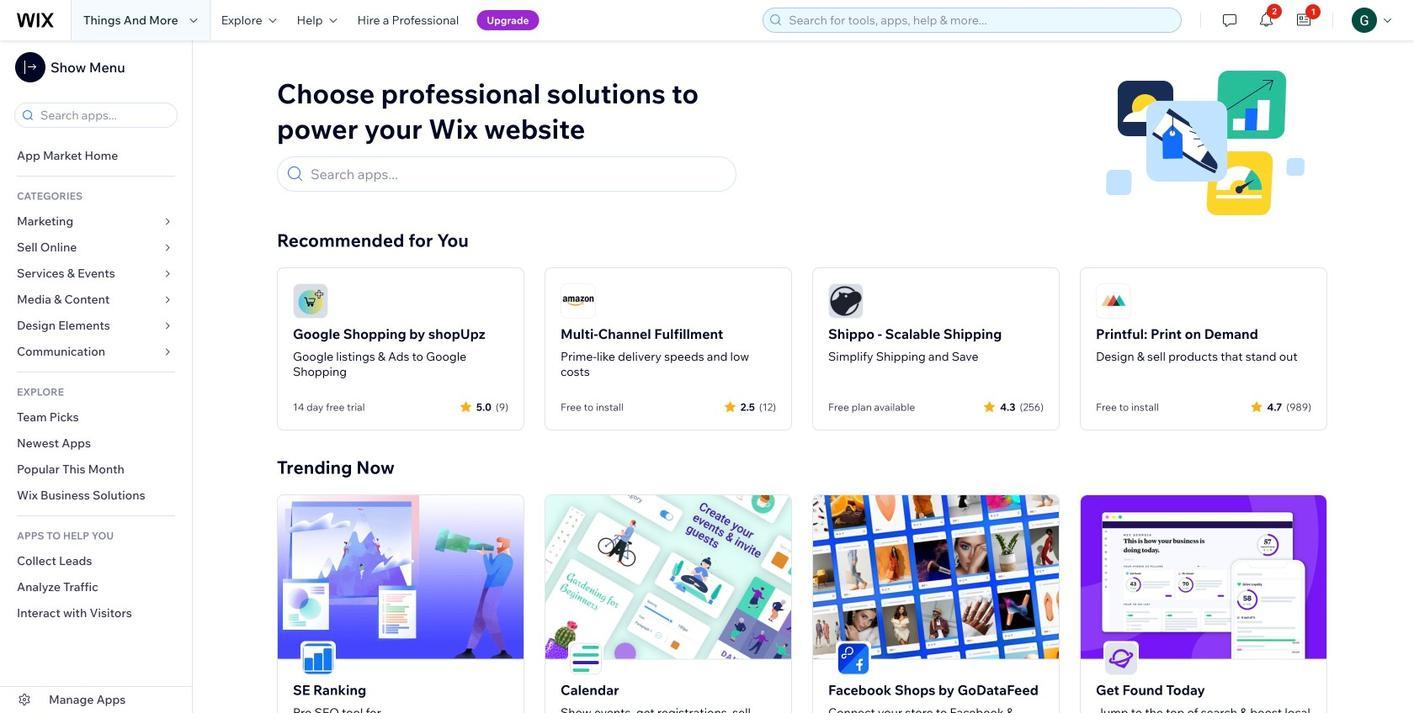 Task type: locate. For each thing, give the bounding box(es) containing it.
shippo - scalable shipping icon image
[[828, 284, 864, 319]]

Search for tools, apps, help & more... field
[[784, 8, 1176, 32]]

1 horizontal spatial search apps... field
[[306, 157, 728, 191]]

facebook shops by godatafeed icon image
[[813, 496, 1059, 660], [838, 644, 870, 676]]

0 horizontal spatial search apps... field
[[35, 104, 172, 127]]

0 vertical spatial search apps... field
[[35, 104, 172, 127]]

search apps... field inside sidebar element
[[35, 104, 172, 127]]

calendar icon image
[[545, 496, 791, 660], [570, 644, 602, 676]]

Search apps... field
[[35, 104, 172, 127], [306, 157, 728, 191]]

get found today  icon image
[[1081, 496, 1327, 660], [1105, 644, 1137, 676]]

se ranking icon image
[[278, 496, 524, 660], [302, 644, 334, 676]]



Task type: describe. For each thing, give the bounding box(es) containing it.
sidebar element
[[0, 40, 193, 714]]

multi-channel fulfillment icon image
[[561, 284, 596, 319]]

google shopping by shopupz icon image
[[293, 284, 328, 319]]

printful: print on demand icon image
[[1096, 284, 1131, 319]]

1 vertical spatial search apps... field
[[306, 157, 728, 191]]



Task type: vqa. For each thing, say whether or not it's contained in the screenshot.
the Get Found Today  icon
yes



